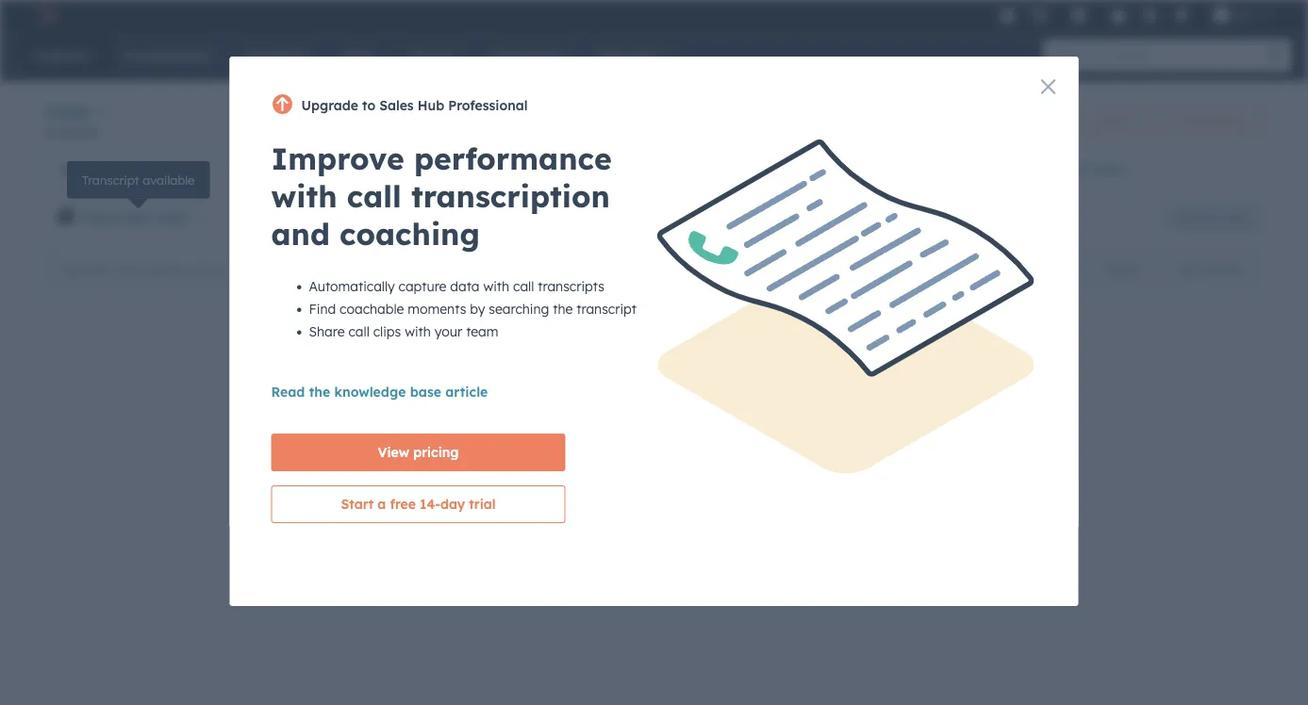 Task type: vqa. For each thing, say whether or not it's contained in the screenshot.
Your
no



Task type: locate. For each thing, give the bounding box(es) containing it.
activity inside activity assigned to popup button
[[243, 209, 294, 226]]

2 horizontal spatial all
[[1068, 160, 1085, 177]]

transcript
[[82, 172, 139, 188], [81, 209, 148, 226]]

calls inside button
[[503, 161, 530, 177]]

clear
[[846, 209, 880, 226]]

calling icon image
[[1031, 7, 1048, 24]]

try
[[440, 426, 459, 443]]

catches
[[302, 449, 350, 466]]

no matches for the current filters.
[[254, 385, 575, 409]]

notifications button
[[1166, 0, 1198, 30]]

0
[[45, 125, 53, 139]]

call analytics link
[[1160, 106, 1263, 136]]

marketplaces image
[[1071, 8, 1088, 25]]

filters.
[[516, 385, 575, 409]]

1 horizontal spatial the
[[627, 426, 647, 443]]

0 vertical spatial transcript
[[82, 172, 139, 188]]

0 horizontal spatial activity
[[243, 209, 294, 226]]

1 horizontal spatial to
[[361, 209, 374, 226]]

to right assigned on the top left of the page
[[361, 209, 374, 226]]

hubspot link
[[23, 4, 71, 26]]

import
[[1095, 114, 1133, 128]]

to left see
[[320, 426, 333, 443]]

0 horizontal spatial calls
[[123, 161, 151, 177]]

transcript down transcript available tooltip
[[81, 209, 148, 226]]

transcript inside tooltip
[[82, 172, 139, 188]]

all
[[1068, 160, 1085, 177], [485, 161, 499, 177], [884, 209, 901, 226]]

all up the date
[[485, 161, 499, 177]]

abc
[[1234, 7, 1256, 23]]

all calls
[[485, 161, 530, 177]]

edit columns
[[1178, 262, 1246, 276]]

0 horizontal spatial all
[[485, 161, 499, 177]]

transcript available inside popup button
[[81, 209, 213, 226]]

view
[[1223, 211, 1247, 225]]

calls
[[45, 100, 91, 124]]

available up search call name or notes search box
[[152, 209, 213, 226]]

1 horizontal spatial call
[[1176, 114, 1196, 128]]

transcript available up transcript available popup button
[[82, 172, 195, 188]]

help image
[[1111, 8, 1128, 25]]

call left duration
[[539, 209, 564, 226]]

clear all
[[846, 209, 901, 226]]

the right for
[[406, 385, 436, 409]]

1 horizontal spatial a
[[516, 426, 525, 443]]

1 activity from the left
[[243, 209, 294, 226]]

call inside call analytics link
[[1176, 114, 1196, 128]]

to inside activity assigned to popup button
[[361, 209, 374, 226]]

as
[[609, 426, 623, 443]]

activity date
[[405, 209, 490, 226]]

date
[[460, 209, 490, 226]]

transcript available tooltip
[[67, 161, 210, 199]]

activity down recorded calls 'button'
[[243, 209, 294, 226]]

the right as
[[627, 426, 647, 443]]

calls banner
[[45, 98, 1263, 150]]

a right see
[[361, 426, 369, 443]]

Search call name or notes search field
[[50, 252, 273, 286]]

1 vertical spatial available
[[152, 209, 213, 226]]

0 horizontal spatial a
[[361, 426, 369, 443]]

all right clear
[[884, 209, 901, 226]]

recorded calls
[[60, 161, 151, 177]]

assigned
[[298, 209, 357, 226]]

0 horizontal spatial to
[[320, 426, 333, 443]]

abc menu
[[995, 0, 1286, 30]]

call
[[1176, 114, 1196, 128], [539, 209, 564, 226]]

2 activity from the left
[[405, 209, 456, 226]]

activity inside activity date popup button
[[405, 209, 456, 226]]

0 vertical spatial transcript available
[[82, 172, 195, 188]]

help button
[[1103, 0, 1135, 30]]

current
[[442, 385, 510, 409]]

transcript up transcript available popup button
[[82, 172, 139, 188]]

seconds
[[554, 426, 605, 443]]

0 horizontal spatial the
[[406, 385, 436, 409]]

call inside call duration button
[[539, 209, 564, 226]]

calls
[[123, 161, 151, 177], [503, 161, 530, 177]]

transcript available down transcript available tooltip
[[81, 209, 213, 226]]

2 calls from the left
[[503, 161, 530, 177]]

available
[[143, 172, 195, 188], [152, 209, 213, 226]]

1 horizontal spatial activity
[[405, 209, 456, 226]]

a
[[361, 426, 369, 443], [516, 426, 525, 443]]

1 vertical spatial call
[[539, 209, 564, 226]]

hubspot image
[[34, 4, 57, 26]]

0 vertical spatial to
[[361, 209, 374, 226]]

1 horizontal spatial calls
[[503, 161, 530, 177]]

available inside tooltip
[[143, 172, 195, 188]]

available up transcript available popup button
[[143, 172, 195, 188]]

call analytics
[[1176, 114, 1247, 128]]

settings link
[[1139, 5, 1162, 25]]

all for all calls
[[485, 161, 499, 177]]

again
[[462, 426, 498, 443]]

new
[[373, 426, 398, 443]]

transcript available
[[82, 172, 195, 188], [81, 209, 213, 226]]

1 calls from the left
[[123, 161, 151, 177]]

0 vertical spatial call
[[1176, 114, 1196, 128]]

calls inside 'button'
[[123, 161, 151, 177]]

all left views
[[1068, 160, 1085, 177]]

calls up activity date popup button
[[503, 161, 530, 177]]

calls right recorded
[[123, 161, 151, 177]]

0 vertical spatial the
[[406, 385, 436, 409]]

0 horizontal spatial call
[[539, 209, 564, 226]]

1 vertical spatial transcript
[[81, 209, 148, 226]]

the
[[406, 385, 436, 409], [627, 426, 647, 443]]

activity assigned to
[[243, 209, 374, 226]]

a right in
[[516, 426, 525, 443]]

to
[[361, 209, 374, 226], [320, 426, 333, 443]]

activity left the date
[[405, 209, 456, 226]]

1 vertical spatial to
[[320, 426, 333, 443]]

all for all views
[[1068, 160, 1085, 177]]

activity
[[243, 209, 294, 226], [405, 209, 456, 226]]

0 vertical spatial available
[[143, 172, 195, 188]]

call left "analytics"
[[1176, 114, 1196, 128]]

1 vertical spatial the
[[627, 426, 647, 443]]

1 vertical spatial transcript available
[[81, 209, 213, 226]]



Task type: describe. For each thing, give the bounding box(es) containing it.
to inside "expecting to see a new item? try again in a few seconds as the system catches up."
[[320, 426, 333, 443]]

edit columns button
[[1166, 257, 1259, 282]]

available inside popup button
[[152, 209, 213, 226]]

columns
[[1202, 262, 1246, 276]]

records
[[56, 125, 98, 139]]

save view
[[1194, 211, 1247, 225]]

notifications image
[[1174, 8, 1191, 25]]

upgrade image
[[1000, 8, 1017, 25]]

upgrade link
[[996, 5, 1020, 25]]

in
[[502, 426, 513, 443]]

calls for all calls
[[503, 161, 530, 177]]

few
[[528, 426, 551, 443]]

(2)
[[804, 209, 821, 226]]

all views link
[[1056, 150, 1138, 188]]

save view button
[[1161, 203, 1263, 233]]

transcript inside popup button
[[81, 209, 148, 226]]

export
[[1107, 262, 1142, 276]]

analytics
[[1199, 114, 1247, 128]]

edit
[[1178, 262, 1199, 276]]

Search HubSpot search field
[[1044, 40, 1275, 72]]

activity assigned to button
[[231, 199, 382, 237]]

activity date button
[[393, 199, 515, 237]]

call duration button
[[526, 199, 649, 237]]

expecting
[[254, 426, 316, 443]]

search button
[[1260, 40, 1292, 72]]

transcript available inside tooltip
[[82, 172, 195, 188]]

calls button
[[45, 98, 108, 125]]

item?
[[402, 426, 436, 443]]

search image
[[1269, 49, 1282, 62]]

abc button
[[1202, 0, 1284, 30]]

recorded
[[60, 161, 120, 177]]

filters
[[761, 209, 800, 226]]

advanced filters (2)
[[692, 209, 821, 226]]

for
[[373, 385, 400, 409]]

recorded calls button
[[45, 150, 470, 188]]

clear all button
[[833, 199, 913, 237]]

all views
[[1068, 160, 1126, 177]]

1 a from the left
[[361, 426, 369, 443]]

the inside "expecting to see a new item? try again in a few seconds as the system catches up."
[[627, 426, 647, 443]]

call duration
[[539, 209, 625, 226]]

all calls button
[[470, 150, 894, 188]]

advanced
[[692, 209, 757, 226]]

up.
[[354, 449, 373, 466]]

gary orlando image
[[1213, 7, 1230, 24]]

1 horizontal spatial all
[[884, 209, 901, 226]]

0 records
[[45, 125, 98, 139]]

call for call duration
[[539, 209, 564, 226]]

matches
[[287, 385, 367, 409]]

call for call analytics
[[1176, 114, 1196, 128]]

settings image
[[1142, 8, 1159, 25]]

views
[[1089, 160, 1126, 177]]

duration
[[568, 209, 625, 226]]

calls for recorded calls
[[123, 161, 151, 177]]

marketplaces button
[[1060, 0, 1099, 30]]

advanced filters (2) button
[[660, 199, 833, 237]]

import button
[[1079, 106, 1149, 136]]

no
[[254, 385, 281, 409]]

system
[[254, 449, 298, 466]]

export button
[[1095, 257, 1155, 282]]

activity for activity assigned to
[[243, 209, 294, 226]]

calling icon button
[[1024, 3, 1056, 28]]

2 a from the left
[[516, 426, 525, 443]]

activity for activity date
[[405, 209, 456, 226]]

save
[[1194, 211, 1220, 225]]

expecting to see a new item? try again in a few seconds as the system catches up.
[[254, 426, 647, 466]]

transcript available button
[[76, 199, 220, 237]]

see
[[336, 426, 358, 443]]



